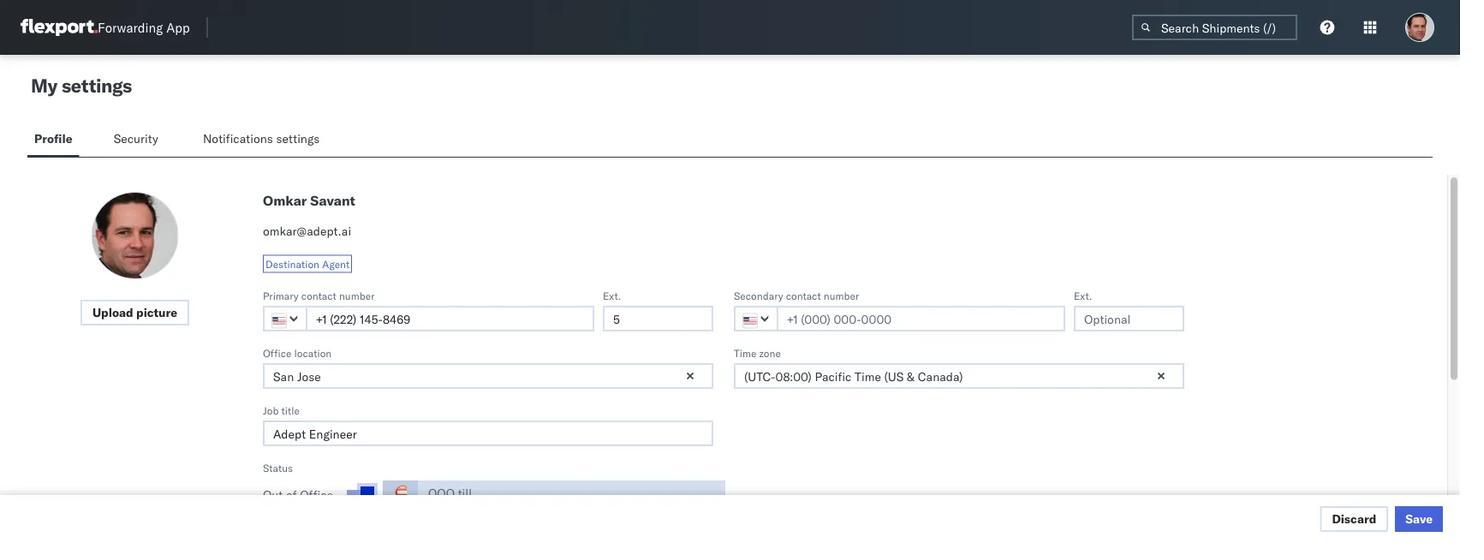 Task type: vqa. For each thing, say whether or not it's contained in the screenshot.
1st +1 (000) 000-0000 telephone field from left
yes



Task type: locate. For each thing, give the bounding box(es) containing it.
my settings
[[31, 74, 132, 97]]

contact down "destination agent"
[[301, 289, 337, 302]]

0 horizontal spatial ext.
[[603, 289, 622, 302]]

number down agent
[[339, 289, 375, 302]]

number for primary contact number
[[339, 289, 375, 302]]

time
[[734, 347, 757, 359]]

(UTC-08:00) Pacific Time (US & Canada) text field
[[734, 363, 1185, 389]]

+1 (000) 000-0000 telephone field
[[777, 306, 1066, 332]]

1 horizontal spatial contact
[[786, 289, 821, 302]]

ext. up optional phone field
[[1074, 289, 1093, 302]]

upload picture button
[[80, 300, 189, 326]]

1 horizontal spatial office
[[300, 488, 333, 503]]

Optional telephone field
[[1074, 306, 1185, 332]]

my
[[31, 74, 57, 97]]

settings right 'my'
[[62, 74, 132, 97]]

0 vertical spatial office
[[263, 347, 292, 359]]

settings right notifications
[[276, 131, 320, 146]]

forwarding app link
[[21, 19, 190, 36]]

primary contact number
[[263, 289, 375, 302]]

office
[[263, 347, 292, 359], [300, 488, 333, 503]]

number
[[339, 289, 375, 302], [824, 289, 860, 302]]

ext. for primary contact number
[[603, 289, 622, 302]]

notifications
[[203, 131, 273, 146]]

None checkbox
[[347, 490, 371, 497]]

United States text field
[[263, 306, 308, 332], [734, 306, 779, 332]]

0 horizontal spatial united states text field
[[263, 306, 308, 332]]

1 horizontal spatial ext.
[[1074, 289, 1093, 302]]

profile button
[[27, 123, 79, 157]]

savant
[[310, 192, 355, 209]]

contact
[[301, 289, 337, 302], [786, 289, 821, 302]]

out
[[263, 488, 283, 503]]

ext.
[[603, 289, 622, 302], [1074, 289, 1093, 302]]

ext. up optional telephone field
[[603, 289, 622, 302]]

omkar@adept.ai
[[263, 224, 351, 239]]

united states text field down primary
[[263, 306, 308, 332]]

Optional telephone field
[[603, 306, 714, 332]]

location
[[294, 347, 332, 359]]

united states text field for secondary
[[734, 306, 779, 332]]

0 horizontal spatial number
[[339, 289, 375, 302]]

number right "secondary"
[[824, 289, 860, 302]]

1 vertical spatial settings
[[276, 131, 320, 146]]

1 horizontal spatial settings
[[276, 131, 320, 146]]

picture
[[136, 305, 177, 320]]

1 ext. from the left
[[603, 289, 622, 302]]

San Jose text field
[[263, 363, 714, 389]]

omkar savant
[[263, 192, 355, 209]]

2 united states text field from the left
[[734, 306, 779, 332]]

0 horizontal spatial contact
[[301, 289, 337, 302]]

1 number from the left
[[339, 289, 375, 302]]

1 united states text field from the left
[[263, 306, 308, 332]]

flexport. image
[[21, 19, 98, 36]]

secondary contact number
[[734, 289, 860, 302]]

settings inside button
[[276, 131, 320, 146]]

0 vertical spatial settings
[[62, 74, 132, 97]]

2 number from the left
[[824, 289, 860, 302]]

settings
[[62, 74, 132, 97], [276, 131, 320, 146]]

of
[[286, 488, 297, 503]]

1 contact from the left
[[301, 289, 337, 302]]

discard button
[[1321, 506, 1389, 532]]

number for secondary contact number
[[824, 289, 860, 302]]

status
[[263, 461, 293, 474]]

1 horizontal spatial number
[[824, 289, 860, 302]]

job
[[263, 404, 279, 417]]

0 horizontal spatial settings
[[62, 74, 132, 97]]

ext. for secondary contact number
[[1074, 289, 1093, 302]]

contact right "secondary"
[[786, 289, 821, 302]]

2 contact from the left
[[786, 289, 821, 302]]

omkar
[[263, 192, 307, 209]]

agent
[[322, 257, 350, 270]]

time zone
[[734, 347, 781, 359]]

office left 'location'
[[263, 347, 292, 359]]

notifications settings
[[203, 131, 320, 146]]

office right 'of' at the left bottom of page
[[300, 488, 333, 503]]

1 horizontal spatial united states text field
[[734, 306, 779, 332]]

2 ext. from the left
[[1074, 289, 1093, 302]]

united states text field down "secondary"
[[734, 306, 779, 332]]

job title
[[263, 404, 300, 417]]

title
[[282, 404, 300, 417]]



Task type: describe. For each thing, give the bounding box(es) containing it.
contact for secondary
[[786, 289, 821, 302]]

secondary
[[734, 289, 784, 302]]

security button
[[107, 123, 169, 157]]

primary
[[263, 289, 299, 302]]

zone
[[760, 347, 781, 359]]

save button
[[1396, 506, 1444, 532]]

OOO till... text field
[[418, 481, 726, 506]]

1 vertical spatial office
[[300, 488, 333, 503]]

upload picture
[[92, 305, 177, 320]]

security
[[114, 131, 158, 146]]

destination agent
[[266, 257, 350, 270]]

Search Shipments (/) text field
[[1133, 15, 1298, 40]]

forwarding
[[98, 19, 163, 36]]

united states text field for primary
[[263, 306, 308, 332]]

profile
[[34, 131, 73, 146]]

discard
[[1333, 512, 1377, 527]]

upload
[[92, 305, 133, 320]]

notifications settings button
[[196, 123, 334, 157]]

0 horizontal spatial office
[[263, 347, 292, 359]]

contact for primary
[[301, 289, 337, 302]]

forwarding app
[[98, 19, 190, 36]]

+1 (000) 000-0000 telephone field
[[306, 306, 595, 332]]

office location
[[263, 347, 332, 359]]

out of office
[[263, 488, 333, 503]]

Job title text field
[[263, 421, 714, 446]]

destination
[[266, 257, 320, 270]]

app
[[166, 19, 190, 36]]

save
[[1406, 512, 1433, 527]]

settings for notifications settings
[[276, 131, 320, 146]]

settings for my settings
[[62, 74, 132, 97]]



